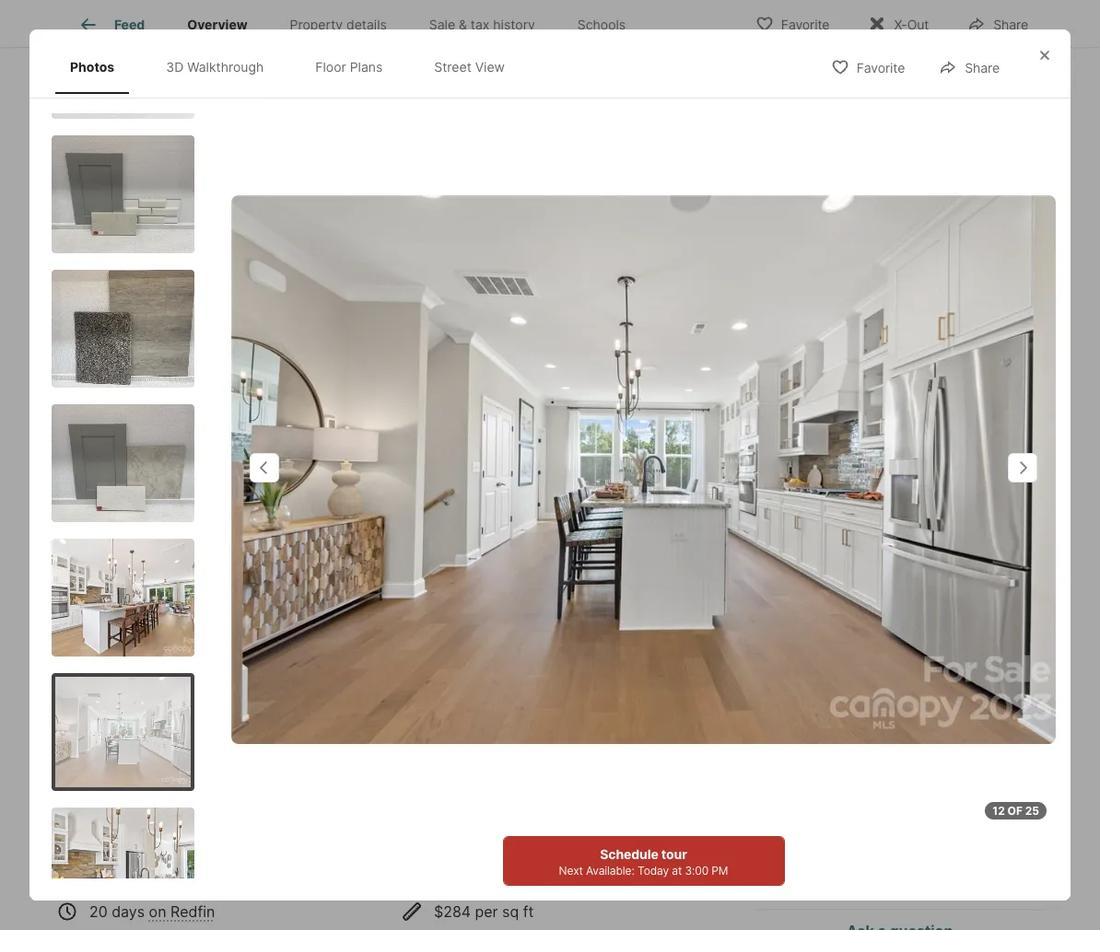 Task type: describe. For each thing, give the bounding box(es) containing it.
-
[[138, 534, 144, 550]]

wednesday
[[866, 574, 934, 588]]

all
[[295, 873, 312, 892]]

bedrooms,
[[329, 873, 404, 892]]

island
[[537, 851, 577, 869]]

a down ground
[[349, 829, 358, 847]]

6024 towering oaks ln image
[[231, 195, 1056, 745]]

photos
[[70, 59, 114, 75]]

24 photos button
[[909, 459, 1029, 496]]

new construction link
[[56, 45, 748, 514]]

schedule for schedule tour next available: today at 3:00 pm
[[600, 847, 659, 863]]

1 horizontal spatial on
[[149, 903, 166, 921]]

representative
[[174, 785, 298, 803]]

design
[[132, 917, 178, 931]]

floor plans inside button
[[278, 469, 347, 485]]

2 , from the left
[[300, 569, 304, 587]]

0 vertical spatial this
[[838, 533, 877, 558]]

1,952
[[474, 611, 531, 637]]

with down the powder
[[219, 895, 249, 914]]

tour for schedule tour
[[920, 744, 950, 762]]

floor inside tab
[[315, 59, 346, 75]]

1 vertical spatial home
[[169, 727, 227, 753]]

schedule tour next available: today at 3:00 pm
[[559, 847, 728, 878]]

1 horizontal spatial room
[[127, 851, 163, 869]]

located
[[373, 895, 425, 914]]

are
[[652, 873, 674, 892]]

tab list for share
[[52, 41, 538, 94]]

about
[[56, 727, 120, 753]]

upgrades
[[182, 917, 248, 931]]

powder
[[194, 873, 247, 892]]

est.
[[56, 641, 79, 657]]

share inside dialog
[[965, 60, 1000, 76]]

3d for 3d walkthrough button
[[112, 469, 130, 485]]

6024 towering oaks ln , charlotte , nc 28205
[[56, 569, 379, 587]]

pm
[[712, 864, 728, 878]]

1 vertical spatial this
[[125, 727, 164, 753]]

4064036
[[105, 785, 170, 803]]

for
[[73, 534, 98, 550]]

3d walkthrough tab
[[151, 44, 279, 90]]

next
[[559, 864, 583, 878]]

a up the dining
[[670, 829, 678, 847]]

street view inside "tab"
[[434, 59, 505, 75]]

available:
[[586, 864, 635, 878]]

1 vertical spatial the
[[182, 829, 209, 847]]

3d walkthrough inside button
[[112, 469, 213, 485]]

24 photos
[[951, 469, 1014, 485]]

oaks inside mls # 4064036 representative photos added. the breckenridge ii plan at hudson oaks is a 3-story new construction townhome! ground floor features a large guest suite accessed from the 2-car garage. the second floor offers a beautiful open-concept layout that includes a large gathering room with deck, a gourmet kitchen with a spacious center-island and bright dining room with adjacent powder room. all 3 bedrooms, including the deluxe owner's suite, are found on the third floor along with the conveniently located laundry room and secondary bath. numerous design upgrades include gray cabinets throughout house, upgrade cabinet har
[[674, 785, 709, 803]]

mls
[[56, 785, 87, 803]]

share button inside dialog
[[924, 48, 1015, 86]]

bright
[[612, 851, 653, 869]]

4
[[307, 611, 322, 637]]

/mo
[[124, 641, 147, 657]]

on inside mls # 4064036 representative photos added. the breckenridge ii plan at hudson oaks is a 3-story new construction townhome! ground floor features a large guest suite accessed from the 2-car garage. the second floor offers a beautiful open-concept layout that includes a large gathering room with deck, a gourmet kitchen with a spacious center-island and bright dining room with adjacent powder room. all 3 bedrooms, including the deluxe owner's suite, are found on the third floor along with the conveniently located laundry room and secondary bath. numerous design upgrades include gray cabinets throughout house, upgrade cabinet har
[[56, 895, 74, 914]]

ground
[[331, 807, 382, 825]]

hudson
[[616, 785, 670, 803]]

video
[[972, 685, 1001, 698]]

breckenridge
[[456, 785, 548, 803]]

tab list for x-out
[[56, 0, 662, 47]]

$554,352 est. $3,815 /mo get pre-approved
[[56, 611, 263, 657]]

details
[[346, 17, 387, 32]]

along
[[177, 895, 215, 914]]

1
[[893, 590, 906, 622]]

floor plans tab
[[301, 44, 397, 90]]

sale
[[429, 17, 455, 32]]

new construction
[[78, 65, 198, 79]]

next image
[[1022, 591, 1051, 621]]

new
[[78, 65, 105, 79]]

schedule tour button
[[756, 731, 1044, 775]]

plans inside button
[[313, 469, 347, 485]]

sq
[[474, 639, 493, 658]]

tour for tour via video chat
[[927, 685, 951, 698]]

gourmet
[[255, 851, 314, 869]]

on redfin link
[[149, 903, 215, 921]]

layout
[[529, 829, 572, 847]]

out
[[907, 16, 929, 32]]

includes
[[608, 829, 666, 847]]

3d walkthrough button
[[71, 459, 229, 496]]

$3,815
[[83, 641, 124, 657]]

3d for tab list containing photos
[[166, 59, 184, 75]]

room.
[[251, 873, 290, 892]]

0 vertical spatial and
[[582, 851, 608, 869]]

feed link
[[77, 14, 145, 36]]

house,
[[486, 917, 533, 931]]

mls # 4064036 representative photos added. the breckenridge ii plan at hudson oaks is a 3-story new construction townhome! ground floor features a large guest suite accessed from the 2-car garage. the second floor offers a beautiful open-concept layout that includes a large gathering room with deck, a gourmet kitchen with a spacious center-island and bright dining room with adjacent powder room. all 3 bedrooms, including the deluxe owner's suite, are found on the third floor along with the conveniently located laundry room and secondary bath. numerous design upgrades include gray cabinets throughout house, upgrade cabinet har
[[56, 785, 725, 931]]

sale & tax history tab
[[408, 3, 556, 47]]

1 , from the left
[[227, 569, 232, 587]]

history
[[493, 17, 535, 32]]

0 vertical spatial share button
[[952, 4, 1044, 42]]

25
[[1025, 804, 1039, 818]]

deluxe
[[501, 873, 548, 892]]

favorite for share
[[857, 60, 905, 76]]

favorite button for x-out
[[740, 4, 845, 42]]

walkthrough for 3d walkthrough button
[[133, 469, 213, 485]]

floor inside button
[[278, 469, 310, 485]]

in
[[821, 685, 831, 698]]

favorite for x-out
[[781, 16, 830, 32]]

beds
[[307, 639, 342, 658]]

secondary
[[555, 895, 629, 914]]

schools tab
[[556, 3, 647, 47]]

floor plans inside tab
[[315, 59, 383, 75]]

get pre-approved link
[[151, 641, 263, 657]]

3-
[[69, 807, 85, 825]]

walkthrough for tab list containing photos
[[187, 59, 264, 75]]

view inside button
[[452, 469, 484, 485]]

with up third
[[96, 873, 126, 892]]

x-out
[[894, 16, 929, 32]]

at inside 'schedule tour next available: today at 3:00 pm'
[[672, 864, 682, 878]]

20 days on redfin
[[89, 903, 215, 921]]

via
[[954, 685, 969, 698]]

baths
[[387, 639, 426, 658]]

upgrade
[[537, 917, 595, 931]]

1,952 sq ft
[[474, 611, 531, 658]]

3d walkthrough inside "tab"
[[166, 59, 264, 75]]

with up adjacent
[[167, 851, 197, 869]]

construction
[[107, 65, 198, 79]]

conveniently
[[280, 895, 369, 914]]

dining
[[657, 851, 700, 869]]

story
[[85, 807, 121, 825]]

with down beautiful
[[373, 851, 403, 869]]

a up concept
[[484, 807, 492, 825]]

street view inside button
[[411, 469, 484, 485]]

tour in person
[[794, 685, 872, 698]]

0 horizontal spatial oaks
[[169, 569, 206, 587]]

0 vertical spatial large
[[497, 807, 531, 825]]

spacious
[[420, 851, 481, 869]]

days
[[112, 903, 145, 921]]

approved
[[203, 641, 263, 657]]

sale & tax history
[[429, 17, 535, 32]]

x-out button
[[853, 4, 945, 42]]

plans inside tab
[[350, 59, 383, 75]]

a down beautiful
[[407, 851, 415, 869]]

construction
[[158, 807, 245, 825]]



Task type: vqa. For each thing, say whether or not it's contained in the screenshot.
3.5
yes



Task type: locate. For each thing, give the bounding box(es) containing it.
0 vertical spatial 3d walkthrough
[[166, 59, 264, 75]]

street inside button
[[411, 469, 450, 485]]

0 vertical spatial street view
[[434, 59, 505, 75]]

for sale - active
[[73, 534, 193, 550]]

cabinet
[[599, 917, 651, 931]]

gray
[[307, 917, 337, 931]]

nov for 1
[[888, 624, 912, 638]]

guest
[[535, 807, 575, 825]]

1 horizontal spatial floor
[[268, 829, 300, 847]]

the
[[425, 785, 452, 803], [182, 829, 209, 847]]

1 vertical spatial schedule
[[600, 847, 659, 863]]

tour via video chat
[[927, 685, 1027, 698]]

0 vertical spatial favorite
[[781, 16, 830, 32]]

tab list containing photos
[[52, 41, 538, 94]]

walkthrough inside "tab"
[[187, 59, 264, 75]]

the down room.
[[253, 895, 276, 914]]

1 vertical spatial and
[[525, 895, 551, 914]]

1 horizontal spatial large
[[682, 829, 717, 847]]

map entry image
[[605, 533, 727, 655]]

0 vertical spatial share
[[994, 16, 1028, 32]]

0 vertical spatial floor plans
[[315, 59, 383, 75]]

nov inside wednesday 1 nov
[[888, 624, 912, 638]]

chat
[[1004, 685, 1027, 698]]

0 horizontal spatial home
[[169, 727, 227, 753]]

0 vertical spatial floor
[[387, 807, 418, 825]]

this up the 4064036
[[125, 727, 164, 753]]

0 vertical spatial oaks
[[169, 569, 206, 587]]

favorite inside dialog
[[857, 60, 905, 76]]

1 horizontal spatial 3d
[[166, 59, 184, 75]]

deck,
[[201, 851, 239, 869]]

schedule inside 'schedule tour next available: today at 3:00 pm'
[[600, 847, 659, 863]]

1 horizontal spatial at
[[672, 864, 682, 878]]

schools
[[578, 17, 626, 32]]

dialog
[[29, 0, 1071, 931]]

floor plans
[[315, 59, 383, 75], [278, 469, 347, 485]]

3d inside "tab"
[[166, 59, 184, 75]]

redfin
[[170, 903, 215, 921]]

garage.
[[125, 829, 178, 847]]

tour left via
[[927, 685, 951, 698]]

view inside "tab"
[[475, 59, 505, 75]]

list box containing tour in person
[[756, 668, 1044, 716]]

0 horizontal spatial plans
[[313, 469, 347, 485]]

0 horizontal spatial room
[[56, 873, 92, 892]]

is
[[713, 785, 724, 803]]

at
[[598, 785, 612, 803], [672, 864, 682, 878]]

go tour this home
[[756, 533, 940, 558]]

tour via video chat option
[[890, 668, 1044, 716]]

nc
[[308, 569, 330, 587]]

2 horizontal spatial floor
[[387, 807, 418, 825]]

share button down out
[[924, 48, 1015, 86]]

6024 towering oaks ln, charlotte, nc 28205 image
[[56, 45, 748, 511], [756, 45, 1044, 274], [756, 282, 1044, 511]]

ft
[[497, 639, 511, 658]]

1 tour from the left
[[794, 685, 819, 698]]

ln
[[210, 569, 227, 587]]

car
[[99, 829, 121, 847]]

oaks up from
[[674, 785, 709, 803]]

1 vertical spatial floor
[[268, 829, 300, 847]]

1 horizontal spatial and
[[582, 851, 608, 869]]

0 vertical spatial 3d
[[166, 59, 184, 75]]

tour inside button
[[920, 744, 950, 762]]

the up numerous
[[78, 895, 101, 914]]

large down from
[[682, 829, 717, 847]]

3d walkthrough down overview tab
[[166, 59, 264, 75]]

0 vertical spatial room
[[127, 851, 163, 869]]

nov down '1'
[[888, 624, 912, 638]]

street inside "tab"
[[434, 59, 472, 75]]

1 vertical spatial floor plans
[[278, 469, 347, 485]]

1 horizontal spatial tour
[[790, 533, 833, 558]]

1 vertical spatial plans
[[313, 469, 347, 485]]

1 vertical spatial street
[[411, 469, 450, 485]]

sq
[[502, 903, 519, 921]]

0 horizontal spatial schedule
[[600, 847, 659, 863]]

at left the 3:00
[[672, 864, 682, 878]]

2 vertical spatial room
[[485, 895, 521, 914]]

0 vertical spatial tour
[[790, 533, 833, 558]]

suite,
[[610, 873, 648, 892]]

1 vertical spatial room
[[56, 873, 92, 892]]

street view
[[434, 59, 505, 75], [411, 469, 484, 485]]

0 vertical spatial street
[[434, 59, 472, 75]]

2 tour from the left
[[927, 685, 951, 698]]

about this home
[[56, 727, 227, 753]]

1 vertical spatial street view
[[411, 469, 484, 485]]

room down the gathering at the bottom left of page
[[56, 873, 92, 892]]

1 nov from the left
[[888, 624, 912, 638]]

1 vertical spatial share button
[[924, 48, 1015, 86]]

0 vertical spatial the
[[425, 785, 452, 803]]

that
[[576, 829, 604, 847]]

1 vertical spatial view
[[452, 469, 484, 485]]

0 horizontal spatial nov
[[888, 624, 912, 638]]

overview
[[187, 17, 248, 32]]

floor up gourmet
[[268, 829, 300, 847]]

0 horizontal spatial on
[[56, 895, 74, 914]]

street view tab
[[420, 44, 520, 90]]

0 horizontal spatial large
[[497, 807, 531, 825]]

tour for go tour this home
[[790, 533, 833, 558]]

2 vertical spatial tour
[[661, 847, 687, 863]]

pre-
[[177, 641, 203, 657]]

street
[[434, 59, 472, 75], [411, 469, 450, 485]]

tuesday 31 oct
[[783, 574, 834, 638]]

a left 3-
[[56, 807, 65, 825]]

3d up the sale
[[112, 469, 130, 485]]

0 vertical spatial view
[[475, 59, 505, 75]]

photos
[[970, 469, 1014, 485]]

1 vertical spatial 3d walkthrough
[[112, 469, 213, 485]]

0 horizontal spatial tour
[[794, 685, 819, 698]]

0 horizontal spatial at
[[598, 785, 612, 803]]

0 horizontal spatial floor
[[141, 895, 173, 914]]

1 horizontal spatial ,
[[300, 569, 304, 587]]

the down "construction"
[[182, 829, 209, 847]]

at up suite
[[598, 785, 612, 803]]

0 horizontal spatial favorite
[[781, 16, 830, 32]]

room down garage.
[[127, 851, 163, 869]]

3d down overview tab
[[166, 59, 184, 75]]

0 horizontal spatial this
[[125, 727, 164, 753]]

photos tab
[[55, 44, 129, 90]]

12 of 25
[[993, 804, 1039, 818]]

tour up the tuesday
[[790, 533, 833, 558]]

walkthrough down overview tab
[[187, 59, 264, 75]]

schedule inside schedule tour button
[[850, 744, 917, 762]]

1 vertical spatial favorite
[[857, 60, 905, 76]]

street view button
[[370, 459, 499, 496]]

tuesday
[[783, 574, 834, 588]]

open-
[[427, 829, 468, 847]]

3:00
[[685, 864, 709, 878]]

3d walkthrough up active "link"
[[112, 469, 213, 485]]

0 horizontal spatial ,
[[227, 569, 232, 587]]

room up house,
[[485, 895, 521, 914]]

schedule up available:
[[600, 847, 659, 863]]

1 vertical spatial at
[[672, 864, 682, 878]]

0 vertical spatial favorite button
[[740, 4, 845, 42]]

1 horizontal spatial this
[[838, 533, 877, 558]]

favorite button
[[740, 4, 845, 42], [815, 48, 921, 86]]

home up representative
[[169, 727, 227, 753]]

nov for 2
[[979, 624, 1003, 638]]

a
[[56, 807, 65, 825], [484, 807, 492, 825], [349, 829, 358, 847], [670, 829, 678, 847], [243, 851, 251, 869], [407, 851, 415, 869]]

added.
[[367, 785, 421, 803]]

floor down added. on the bottom
[[387, 807, 418, 825]]

0 vertical spatial plans
[[350, 59, 383, 75]]

feed
[[114, 17, 145, 32]]

sale
[[102, 534, 134, 550]]

tour for tour in person
[[794, 685, 819, 698]]

person
[[834, 685, 872, 698]]

1 vertical spatial tour
[[920, 744, 950, 762]]

1 vertical spatial floor
[[278, 469, 310, 485]]

home
[[882, 533, 940, 558], [169, 727, 227, 753]]

photos
[[302, 785, 363, 803]]

None button
[[767, 563, 851, 650], [858, 564, 942, 649], [949, 564, 1033, 649], [767, 563, 851, 650], [858, 564, 942, 649], [949, 564, 1033, 649]]

1 horizontal spatial favorite
[[857, 60, 905, 76]]

1 vertical spatial share
[[965, 60, 1000, 76]]

1 horizontal spatial the
[[425, 785, 452, 803]]

third
[[105, 895, 137, 914]]

oct
[[797, 624, 820, 638]]

image image
[[52, 0, 194, 118], [52, 135, 194, 253], [52, 270, 194, 387], [52, 404, 194, 522], [52, 539, 194, 657], [55, 677, 191, 787], [52, 808, 194, 926]]

on
[[56, 895, 74, 914], [149, 903, 166, 921]]

dialog containing photos
[[29, 0, 1071, 931]]

on up numerous
[[56, 895, 74, 914]]

on right days
[[149, 903, 166, 921]]

, left charlotte
[[227, 569, 232, 587]]

tour up today
[[661, 847, 687, 863]]

2 horizontal spatial room
[[485, 895, 521, 914]]

this up the wednesday
[[838, 533, 877, 558]]

1 vertical spatial favorite button
[[815, 48, 921, 86]]

cabinets
[[342, 917, 401, 931]]

0 vertical spatial schedule
[[850, 744, 917, 762]]

tour left the in
[[794, 685, 819, 698]]

floor up design
[[141, 895, 173, 914]]

0 horizontal spatial the
[[182, 829, 209, 847]]

nov down 2
[[979, 624, 1003, 638]]

0 horizontal spatial floor
[[278, 469, 310, 485]]

home up the wednesday
[[882, 533, 940, 558]]

view
[[475, 59, 505, 75], [452, 469, 484, 485]]

3
[[316, 873, 325, 892]]

schedule tour
[[850, 744, 950, 762]]

and down that at the bottom right
[[582, 851, 608, 869]]

favorite button for share
[[815, 48, 921, 86]]

towering
[[99, 569, 166, 587]]

tab list
[[56, 0, 662, 47], [52, 41, 538, 94]]

tour in person option
[[756, 668, 890, 716]]

oaks left ln
[[169, 569, 206, 587]]

tour inside 'schedule tour next available: today at 3:00 pm'
[[661, 847, 687, 863]]

1 vertical spatial walkthrough
[[133, 469, 213, 485]]

0 vertical spatial home
[[882, 533, 940, 558]]

walkthrough
[[187, 59, 264, 75], [133, 469, 213, 485]]

the left 2-
[[56, 829, 79, 847]]

active link
[[147, 534, 193, 550]]

thursday 2 nov
[[961, 574, 1021, 638]]

go
[[756, 533, 785, 558]]

1 horizontal spatial schedule
[[850, 744, 917, 762]]

tab list containing feed
[[56, 0, 662, 47]]

1 vertical spatial large
[[682, 829, 717, 847]]

share button right out
[[952, 4, 1044, 42]]

list box
[[756, 668, 1044, 716]]

walkthrough inside button
[[133, 469, 213, 485]]

ft
[[523, 903, 534, 921]]

1 horizontal spatial home
[[882, 533, 940, 558]]

share
[[994, 16, 1028, 32], [965, 60, 1000, 76]]

a down second at left
[[243, 851, 251, 869]]

1 horizontal spatial plans
[[350, 59, 383, 75]]

walkthrough up active "link"
[[133, 469, 213, 485]]

features
[[423, 807, 480, 825]]

tab list inside dialog
[[52, 41, 538, 94]]

including
[[408, 873, 470, 892]]

owner's
[[552, 873, 606, 892]]

plan
[[564, 785, 594, 803]]

tour for schedule tour next available: today at 3:00 pm
[[661, 847, 687, 863]]

the up per
[[475, 873, 497, 892]]

nov inside thursday 2 nov
[[979, 624, 1003, 638]]

, left nc
[[300, 569, 304, 587]]

0 vertical spatial floor
[[315, 59, 346, 75]]

2 nov from the left
[[979, 624, 1003, 638]]

0 horizontal spatial and
[[525, 895, 551, 914]]

0 horizontal spatial tour
[[661, 847, 687, 863]]

property
[[290, 17, 343, 32]]

1 horizontal spatial tour
[[927, 685, 951, 698]]

1 vertical spatial 3d
[[112, 469, 130, 485]]

0 vertical spatial at
[[598, 785, 612, 803]]

large down breckenridge
[[497, 807, 531, 825]]

at inside mls # 4064036 representative photos added. the breckenridge ii plan at hudson oaks is a 3-story new construction townhome! ground floor features a large guest suite accessed from the 2-car garage. the second floor offers a beautiful open-concept layout that includes a large gathering room with deck, a gourmet kitchen with a spacious center-island and bright dining room with adjacent powder room. all 3 bedrooms, including the deluxe owner's suite, are found on the third floor along with the conveniently located laundry room and secondary bath. numerous design upgrades include gray cabinets throughout house, upgrade cabinet har
[[598, 785, 612, 803]]

the up the features
[[425, 785, 452, 803]]

0 horizontal spatial 3d
[[112, 469, 130, 485]]

new
[[125, 807, 154, 825]]

schedule for schedule tour
[[850, 744, 917, 762]]

and down deluxe
[[525, 895, 551, 914]]

1 vertical spatial oaks
[[674, 785, 709, 803]]

schedule down person
[[850, 744, 917, 762]]

3.5 baths
[[387, 611, 426, 658]]

wednesday 1 nov
[[866, 574, 934, 638]]

4 beds
[[307, 611, 342, 658]]

12
[[993, 804, 1005, 818]]

gathering
[[56, 851, 123, 869]]

2 vertical spatial floor
[[141, 895, 173, 914]]

tour down tour via video chat option at the right bottom of the page
[[920, 744, 950, 762]]

2 horizontal spatial tour
[[920, 744, 950, 762]]

3.5
[[387, 611, 420, 637]]

1 horizontal spatial nov
[[979, 624, 1003, 638]]

1 horizontal spatial oaks
[[674, 785, 709, 803]]

of
[[1008, 804, 1023, 818]]

&
[[459, 17, 467, 32]]

property details
[[290, 17, 387, 32]]

0 vertical spatial walkthrough
[[187, 59, 264, 75]]

1 horizontal spatial floor
[[315, 59, 346, 75]]

overview tab
[[166, 3, 269, 47]]

3d inside button
[[112, 469, 130, 485]]

property details tab
[[269, 3, 408, 47]]



